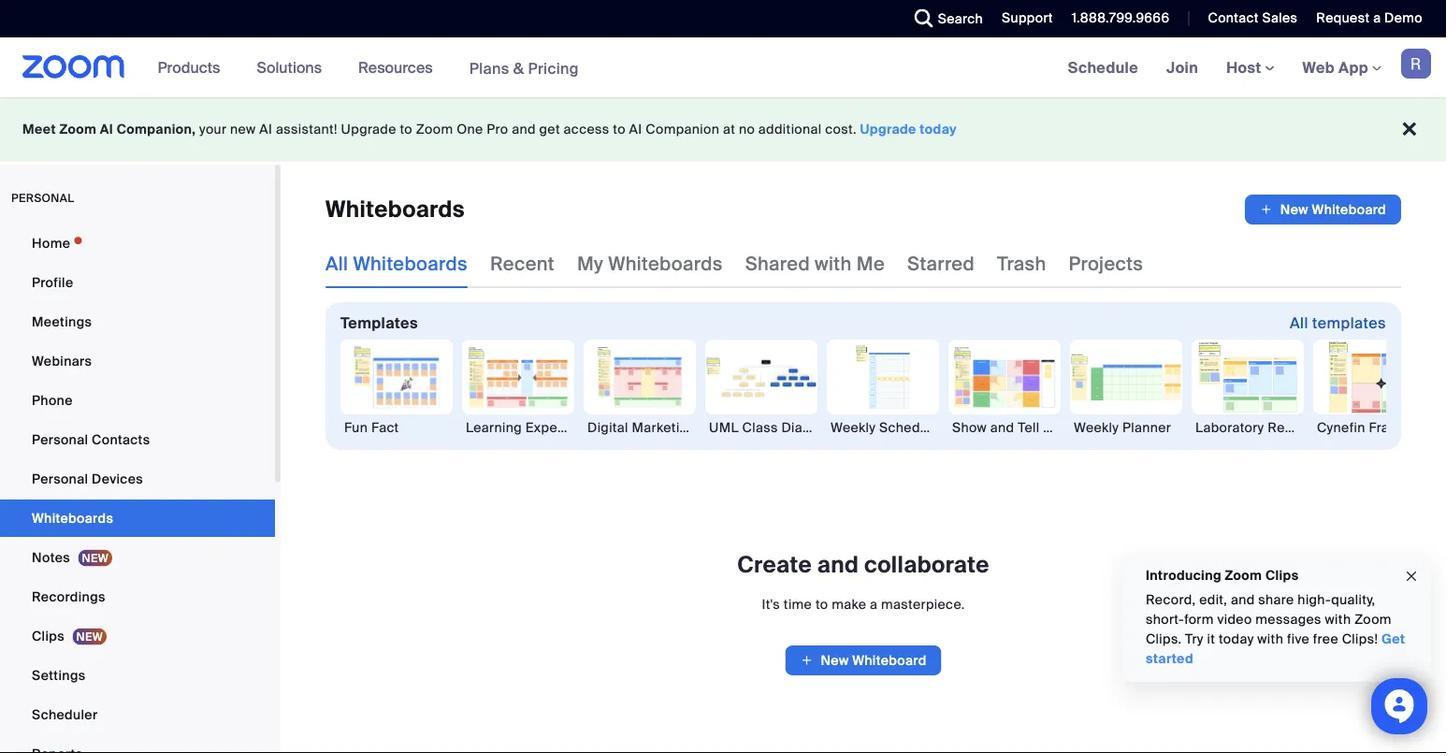 Task type: vqa. For each thing, say whether or not it's contained in the screenshot.
Show options image to the bottom
no



Task type: locate. For each thing, give the bounding box(es) containing it.
1 horizontal spatial whiteboard
[[1313, 201, 1387, 218]]

fun fact button
[[341, 340, 453, 437]]

cynefin framework button
[[1314, 340, 1440, 437]]

1 horizontal spatial weekly
[[1074, 419, 1120, 436]]

all left templates
[[1291, 313, 1309, 333]]

1 vertical spatial new whiteboard button
[[786, 646, 942, 676]]

resources button
[[359, 37, 441, 97]]

and left get
[[512, 121, 536, 138]]

1 vertical spatial personal
[[32, 470, 88, 488]]

0 vertical spatial today
[[920, 121, 958, 138]]

upgrade
[[341, 121, 397, 138], [861, 121, 917, 138]]

0 horizontal spatial whiteboard
[[853, 652, 927, 669]]

new for add icon
[[1281, 201, 1309, 218]]

2 personal from the top
[[32, 470, 88, 488]]

host
[[1227, 58, 1266, 77]]

1 horizontal spatial new
[[1281, 201, 1309, 218]]

all templates
[[1291, 313, 1387, 333]]

whiteboards inside personal menu menu
[[32, 510, 113, 527]]

weekly planner element
[[1071, 418, 1183, 437]]

sales
[[1263, 9, 1298, 27]]

all whiteboards
[[326, 252, 468, 276]]

devices
[[92, 470, 143, 488]]

2 horizontal spatial to
[[816, 596, 829, 613]]

and inside record, edit, and share high-quality, short-form video messages with zoom clips. try it today with five free clips!
[[1232, 592, 1256, 609]]

1 vertical spatial schedule
[[880, 419, 940, 436]]

with right tell
[[1044, 419, 1070, 436]]

get started
[[1147, 631, 1406, 668]]

new whiteboard for add icon
[[1281, 201, 1387, 218]]

canvas inside digital marketing canvas element
[[700, 419, 747, 436]]

learning experience canvas
[[466, 419, 649, 436]]

laboratory report element
[[1192, 418, 1312, 437]]

all up templates
[[326, 252, 349, 276]]

whiteboard inside application
[[1313, 201, 1387, 218]]

a right make
[[870, 596, 878, 613]]

new right add icon
[[1281, 201, 1309, 218]]

solutions button
[[257, 37, 330, 97]]

1 horizontal spatial schedule
[[1069, 58, 1139, 77]]

1 vertical spatial clips
[[32, 628, 65, 645]]

0 horizontal spatial upgrade
[[341, 121, 397, 138]]

1 horizontal spatial new whiteboard
[[1281, 201, 1387, 218]]

join
[[1167, 58, 1199, 77]]

whiteboards right my
[[609, 252, 723, 276]]

all inside "tab list"
[[326, 252, 349, 276]]

whiteboards up all whiteboards
[[326, 195, 465, 224]]

0 vertical spatial all
[[326, 252, 349, 276]]

whiteboards up templates
[[353, 252, 468, 276]]

1 vertical spatial whiteboard
[[853, 652, 927, 669]]

settings link
[[0, 657, 275, 694]]

clips inside personal menu menu
[[32, 628, 65, 645]]

web app
[[1303, 58, 1369, 77]]

personal down personal contacts
[[32, 470, 88, 488]]

ai right the new
[[260, 121, 273, 138]]

1.888.799.9666 button up join
[[1058, 0, 1175, 37]]

schedule inside button
[[880, 419, 940, 436]]

new whiteboard down it's time to make a masterpiece.
[[821, 652, 927, 669]]

cynefin framework
[[1318, 419, 1440, 436]]

clips up settings
[[32, 628, 65, 645]]

weekly
[[831, 419, 876, 436], [1074, 419, 1120, 436]]

tell
[[1018, 419, 1040, 436]]

banner containing products
[[0, 37, 1447, 99]]

zoom right meet
[[59, 121, 97, 138]]

a left demo at top
[[1374, 9, 1382, 27]]

new whiteboard
[[1281, 201, 1387, 218], [821, 652, 927, 669]]

a
[[1374, 9, 1382, 27], [1073, 419, 1081, 436], [870, 596, 878, 613]]

my
[[577, 252, 604, 276]]

0 vertical spatial new whiteboard
[[1281, 201, 1387, 218]]

introducing zoom clips
[[1147, 567, 1300, 584]]

1 horizontal spatial all
[[1291, 313, 1309, 333]]

new right add image
[[821, 652, 849, 669]]

schedule left show
[[880, 419, 940, 436]]

0 vertical spatial personal
[[32, 431, 88, 448]]

0 horizontal spatial new
[[821, 652, 849, 669]]

new whiteboard inside whiteboards application
[[1281, 201, 1387, 218]]

1 canvas from the left
[[602, 419, 649, 436]]

0 horizontal spatial today
[[920, 121, 958, 138]]

clips
[[1266, 567, 1300, 584], [32, 628, 65, 645]]

whiteboard down it's time to make a masterpiece.
[[853, 652, 927, 669]]

zoom
[[59, 121, 97, 138], [416, 121, 453, 138], [1226, 567, 1263, 584], [1355, 611, 1393, 628]]

personal down the phone
[[32, 431, 88, 448]]

home link
[[0, 225, 275, 262]]

messages
[[1256, 611, 1322, 628]]

meetings navigation
[[1055, 37, 1447, 99]]

whiteboards application
[[326, 195, 1402, 225]]

1 vertical spatial new
[[821, 652, 849, 669]]

ai left 'companion'
[[630, 121, 643, 138]]

show and tell with a twist
[[953, 419, 1117, 436]]

laboratory report
[[1196, 419, 1312, 436]]

a inside "element"
[[1073, 419, 1081, 436]]

get
[[1382, 631, 1406, 648]]

phone
[[32, 392, 73, 409]]

1 horizontal spatial new whiteboard button
[[1246, 195, 1402, 225]]

2 horizontal spatial ai
[[630, 121, 643, 138]]

1.888.799.9666 button
[[1058, 0, 1175, 37], [1072, 9, 1170, 27]]

all inside button
[[1291, 313, 1309, 333]]

meet zoom ai companion, your new ai assistant! upgrade to zoom one pro and get access to ai companion at no additional cost. upgrade today
[[22, 121, 958, 138]]

1 horizontal spatial ai
[[260, 121, 273, 138]]

to
[[400, 121, 413, 138], [613, 121, 626, 138], [816, 596, 829, 613]]

weekly inside weekly schedule element
[[831, 419, 876, 436]]

weekly schedule element
[[827, 418, 940, 437]]

app
[[1339, 58, 1369, 77]]

show
[[953, 419, 987, 436]]

2 canvas from the left
[[700, 419, 747, 436]]

cynefin
[[1318, 419, 1366, 436]]

contact sales link
[[1195, 0, 1303, 37], [1209, 9, 1298, 27]]

with
[[815, 252, 852, 276], [1044, 419, 1070, 436], [1326, 611, 1352, 628], [1258, 631, 1284, 648]]

canvas inside learning experience canvas "element"
[[602, 419, 649, 436]]

whiteboard right add icon
[[1313, 201, 1387, 218]]

&
[[514, 58, 524, 78]]

whiteboard for add image
[[853, 652, 927, 669]]

new whiteboard button
[[1246, 195, 1402, 225], [786, 646, 942, 676]]

with inside tabs of all whiteboard page "tab list"
[[815, 252, 852, 276]]

me
[[857, 252, 885, 276]]

0 horizontal spatial weekly
[[831, 419, 876, 436]]

collaborate
[[865, 551, 990, 580]]

started
[[1147, 650, 1194, 668]]

1 horizontal spatial a
[[1073, 419, 1081, 436]]

1 vertical spatial a
[[1073, 419, 1081, 436]]

to right access
[[613, 121, 626, 138]]

1.888.799.9666 button up schedule link
[[1072, 9, 1170, 27]]

upgrade right cost.
[[861, 121, 917, 138]]

short-
[[1147, 611, 1185, 628]]

uml class diagram
[[709, 419, 836, 436]]

0 vertical spatial whiteboard
[[1313, 201, 1387, 218]]

0 horizontal spatial clips
[[32, 628, 65, 645]]

try
[[1186, 631, 1204, 648]]

all for all whiteboards
[[326, 252, 349, 276]]

0 horizontal spatial new whiteboard button
[[786, 646, 942, 676]]

0 vertical spatial new whiteboard button
[[1246, 195, 1402, 225]]

0 horizontal spatial canvas
[[602, 419, 649, 436]]

new inside whiteboards application
[[1281, 201, 1309, 218]]

pro
[[487, 121, 509, 138]]

zoom up edit,
[[1226, 567, 1263, 584]]

new whiteboard right add icon
[[1281, 201, 1387, 218]]

clips up share
[[1266, 567, 1300, 584]]

0 horizontal spatial a
[[870, 596, 878, 613]]

whiteboards down personal devices
[[32, 510, 113, 527]]

search button
[[901, 0, 988, 37]]

banner
[[0, 37, 1447, 99]]

templates
[[1313, 313, 1387, 333]]

and up 'video'
[[1232, 592, 1256, 609]]

class
[[743, 419, 778, 436]]

0 horizontal spatial new whiteboard
[[821, 652, 927, 669]]

0 horizontal spatial schedule
[[880, 419, 940, 436]]

weekly inside weekly planner element
[[1074, 419, 1120, 436]]

1 vertical spatial new whiteboard
[[821, 652, 927, 669]]

show and tell with a twist element
[[949, 418, 1117, 437]]

1 horizontal spatial today
[[1219, 631, 1255, 648]]

plans
[[469, 58, 510, 78]]

0 horizontal spatial all
[[326, 252, 349, 276]]

0 vertical spatial schedule
[[1069, 58, 1139, 77]]

1 vertical spatial all
[[1291, 313, 1309, 333]]

a left twist
[[1073, 419, 1081, 436]]

request a demo link
[[1303, 0, 1447, 37], [1317, 9, 1424, 27]]

1 horizontal spatial upgrade
[[861, 121, 917, 138]]

schedule down 1.888.799.9666
[[1069, 58, 1139, 77]]

learning experience canvas button
[[462, 340, 649, 437]]

shared
[[746, 252, 810, 276]]

1 personal from the top
[[32, 431, 88, 448]]

zoom up clips! on the bottom
[[1355, 611, 1393, 628]]

1 horizontal spatial clips
[[1266, 567, 1300, 584]]

1 vertical spatial today
[[1219, 631, 1255, 648]]

1 horizontal spatial canvas
[[700, 419, 747, 436]]

with up free
[[1326, 611, 1352, 628]]

3 ai from the left
[[630, 121, 643, 138]]

plans & pricing link
[[469, 58, 579, 78], [469, 58, 579, 78]]

0 horizontal spatial ai
[[100, 121, 113, 138]]

personal contacts link
[[0, 421, 275, 459]]

to right time
[[816, 596, 829, 613]]

to down resources dropdown button
[[400, 121, 413, 138]]

2 ai from the left
[[260, 121, 273, 138]]

resources
[[359, 58, 433, 77]]

1 weekly from the left
[[831, 419, 876, 436]]

upgrade down the product information navigation
[[341, 121, 397, 138]]

whiteboards
[[326, 195, 465, 224], [353, 252, 468, 276], [609, 252, 723, 276], [32, 510, 113, 527]]

with left me
[[815, 252, 852, 276]]

recent
[[490, 252, 555, 276]]

framework
[[1370, 419, 1440, 436]]

and
[[512, 121, 536, 138], [991, 419, 1015, 436], [818, 551, 859, 580], [1232, 592, 1256, 609]]

personal menu menu
[[0, 225, 275, 753]]

today
[[920, 121, 958, 138], [1219, 631, 1255, 648]]

at
[[723, 121, 736, 138]]

request a demo
[[1317, 9, 1424, 27]]

web app button
[[1303, 58, 1382, 77]]

weekly schedule
[[831, 419, 940, 436]]

it
[[1208, 631, 1216, 648]]

0 vertical spatial a
[[1374, 9, 1382, 27]]

digital
[[588, 419, 629, 436]]

zoom logo image
[[22, 55, 125, 79]]

0 vertical spatial new
[[1281, 201, 1309, 218]]

digital marketing canvas button
[[584, 340, 747, 437]]

contacts
[[92, 431, 150, 448]]

ai left companion,
[[100, 121, 113, 138]]

new whiteboard for add image
[[821, 652, 927, 669]]

2 weekly from the left
[[1074, 419, 1120, 436]]

2 vertical spatial a
[[870, 596, 878, 613]]

and left tell
[[991, 419, 1015, 436]]

projects
[[1069, 252, 1144, 276]]

solutions
[[257, 58, 322, 77]]



Task type: describe. For each thing, give the bounding box(es) containing it.
cynefin framework element
[[1314, 418, 1440, 437]]

pricing
[[528, 58, 579, 78]]

a for it's time to make a masterpiece.
[[870, 596, 878, 613]]

close image
[[1405, 566, 1420, 587]]

marketing
[[632, 419, 696, 436]]

record,
[[1147, 592, 1197, 609]]

masterpiece.
[[882, 596, 965, 613]]

new for add image
[[821, 652, 849, 669]]

schedule inside meetings 'navigation'
[[1069, 58, 1139, 77]]

whiteboard for add icon
[[1313, 201, 1387, 218]]

new
[[230, 121, 256, 138]]

weekly schedule button
[[827, 340, 940, 437]]

profile link
[[0, 264, 275, 301]]

and up make
[[818, 551, 859, 580]]

2 upgrade from the left
[[861, 121, 917, 138]]

add image
[[801, 651, 814, 670]]

meetings link
[[0, 303, 275, 341]]

quality,
[[1332, 592, 1376, 609]]

products
[[158, 58, 220, 77]]

companion,
[[117, 121, 196, 138]]

notes link
[[0, 539, 275, 577]]

zoom left one at the left top of page
[[416, 121, 453, 138]]

templates
[[341, 313, 418, 333]]

join link
[[1153, 37, 1213, 97]]

with inside "element"
[[1044, 419, 1070, 436]]

with down messages
[[1258, 631, 1284, 648]]

upgrade today link
[[861, 121, 958, 138]]

schedule link
[[1055, 37, 1153, 97]]

access
[[564, 121, 610, 138]]

share
[[1259, 592, 1295, 609]]

scheduler link
[[0, 696, 275, 734]]

create and collaborate
[[738, 551, 990, 580]]

fun fact
[[344, 419, 399, 436]]

show and tell with a twist button
[[949, 340, 1117, 437]]

today inside record, edit, and share high-quality, short-form video messages with zoom clips. try it today with five free clips!
[[1219, 631, 1255, 648]]

zoom inside record, edit, and share high-quality, short-form video messages with zoom clips. try it today with five free clips!
[[1355, 611, 1393, 628]]

meet zoom ai companion, footer
[[0, 97, 1447, 162]]

demo
[[1385, 9, 1424, 27]]

notes
[[32, 549, 70, 566]]

personal devices
[[32, 470, 143, 488]]

fun fact element
[[341, 418, 453, 437]]

0 horizontal spatial to
[[400, 121, 413, 138]]

personal devices link
[[0, 460, 275, 498]]

and inside "element"
[[991, 419, 1015, 436]]

trash
[[998, 252, 1047, 276]]

uml class diagram element
[[706, 418, 836, 437]]

host button
[[1227, 58, 1275, 77]]

whiteboards inside application
[[326, 195, 465, 224]]

report
[[1268, 419, 1312, 436]]

clips!
[[1343, 631, 1379, 648]]

web
[[1303, 58, 1336, 77]]

plans & pricing
[[469, 58, 579, 78]]

1 horizontal spatial to
[[613, 121, 626, 138]]

1 upgrade from the left
[[341, 121, 397, 138]]

a for show and tell with a twist
[[1073, 419, 1081, 436]]

meetings
[[32, 313, 92, 330]]

additional
[[759, 121, 822, 138]]

introducing
[[1147, 567, 1222, 584]]

digital marketing canvas
[[588, 419, 747, 436]]

canvas for learning experience canvas
[[602, 419, 649, 436]]

1 ai from the left
[[100, 121, 113, 138]]

home
[[32, 234, 70, 252]]

request
[[1317, 9, 1371, 27]]

five
[[1288, 631, 1310, 648]]

personal for personal devices
[[32, 470, 88, 488]]

recordings
[[32, 588, 106, 606]]

scheduler
[[32, 706, 98, 723]]

settings
[[32, 667, 86, 684]]

canvas for digital marketing canvas
[[700, 419, 747, 436]]

clips.
[[1147, 631, 1182, 648]]

weekly planner button
[[1071, 340, 1183, 437]]

video
[[1218, 611, 1253, 628]]

laboratory
[[1196, 419, 1265, 436]]

and inside "meet zoom ai companion," footer
[[512, 121, 536, 138]]

recordings link
[[0, 578, 275, 616]]

weekly for weekly schedule
[[831, 419, 876, 436]]

phone link
[[0, 382, 275, 419]]

digital marketing canvas element
[[584, 418, 747, 437]]

experience
[[526, 419, 598, 436]]

whiteboards link
[[0, 500, 275, 537]]

all for all templates
[[1291, 313, 1309, 333]]

your
[[199, 121, 227, 138]]

personal
[[11, 191, 74, 205]]

support
[[1002, 9, 1054, 27]]

laboratory report button
[[1192, 340, 1312, 437]]

weekly planner
[[1074, 419, 1172, 436]]

2 horizontal spatial a
[[1374, 9, 1382, 27]]

learning
[[466, 419, 522, 436]]

weekly for weekly planner
[[1074, 419, 1120, 436]]

meet
[[22, 121, 56, 138]]

products button
[[158, 37, 229, 97]]

product information navigation
[[144, 37, 593, 99]]

fun
[[344, 419, 368, 436]]

it's time to make a masterpiece.
[[762, 596, 965, 613]]

learning experience canvas element
[[462, 418, 649, 437]]

0 vertical spatial clips
[[1266, 567, 1300, 584]]

assistant!
[[276, 121, 338, 138]]

edit,
[[1200, 592, 1228, 609]]

profile picture image
[[1402, 49, 1432, 79]]

make
[[832, 596, 867, 613]]

my whiteboards
[[577, 252, 723, 276]]

planner
[[1123, 419, 1172, 436]]

clips link
[[0, 618, 275, 655]]

starred
[[908, 252, 975, 276]]

contact
[[1209, 9, 1260, 27]]

add image
[[1261, 200, 1274, 219]]

webinars link
[[0, 343, 275, 380]]

cost.
[[826, 121, 857, 138]]

personal for personal contacts
[[32, 431, 88, 448]]

today inside "meet zoom ai companion," footer
[[920, 121, 958, 138]]

record, edit, and share high-quality, short-form video messages with zoom clips. try it today with five free clips!
[[1147, 592, 1393, 648]]

time
[[784, 596, 813, 613]]

diagram
[[782, 419, 836, 436]]

tabs of all whiteboard page tab list
[[326, 240, 1144, 288]]

free
[[1314, 631, 1339, 648]]

uml class diagram button
[[706, 340, 836, 437]]



